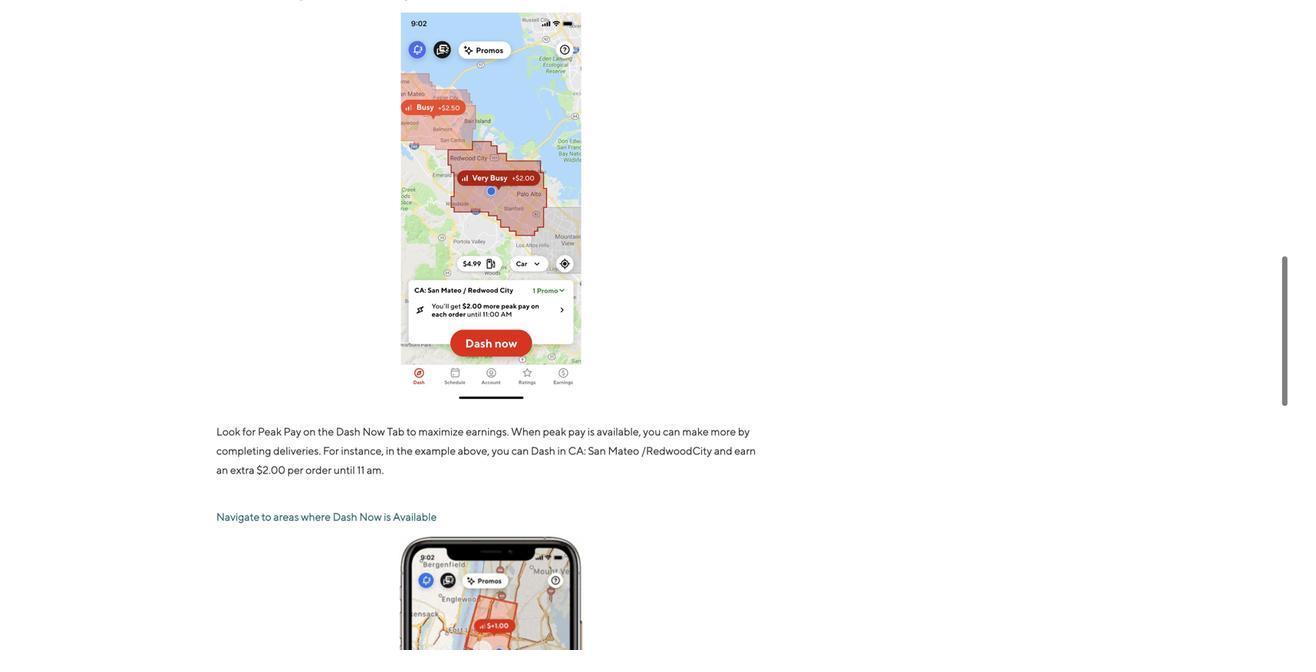 Task type: describe. For each thing, give the bounding box(es) containing it.
make
[[682, 425, 709, 438]]

ca:
[[568, 444, 586, 457]]

navigate to areas where dash now is available
[[216, 510, 437, 523]]

example
[[415, 444, 456, 457]]

earnings.
[[466, 425, 509, 438]]

by
[[738, 425, 750, 438]]

where
[[301, 510, 331, 523]]

maximize
[[418, 425, 464, 438]]

is inside look for peak pay on the dash now tab to maximize earnings. when peak pay is available, you can make more by completing deliveries. for instance, in the example above, you can dash in ca: san mateo /redwoodcity and earn an extra $2.00 per order until 11 am.
[[588, 425, 595, 438]]

1 vertical spatial now
[[359, 510, 382, 523]]

on
[[303, 425, 316, 438]]

available
[[393, 510, 437, 523]]

2 vertical spatial dash
[[333, 510, 357, 523]]

tab
[[387, 425, 405, 438]]

completing
[[216, 444, 271, 457]]

to inside look for peak pay on the dash now tab to maximize earnings. when peak pay is available, you can make more by completing deliveries. for instance, in the example above, you can dash in ca: san mateo /redwoodcity and earn an extra $2.00 per order until 11 am.
[[407, 425, 416, 438]]

above,
[[458, 444, 490, 457]]

deliveries.
[[273, 444, 321, 457]]

1 vertical spatial is
[[384, 510, 391, 523]]

1 in from the left
[[386, 444, 395, 457]]

and
[[714, 444, 732, 457]]

pay
[[568, 425, 586, 438]]

for
[[323, 444, 339, 457]]

am.
[[367, 463, 384, 476]]

1 vertical spatial can
[[512, 444, 529, 457]]

1 horizontal spatial the
[[397, 444, 413, 457]]

0 horizontal spatial to
[[262, 510, 271, 523]]

navigate
[[216, 510, 260, 523]]

extra
[[230, 463, 255, 476]]

order
[[306, 463, 332, 476]]

1 horizontal spatial you
[[643, 425, 661, 438]]

look
[[216, 425, 240, 438]]

now inside look for peak pay on the dash now tab to maximize earnings. when peak pay is available, you can make more by completing deliveries. for instance, in the example above, you can dash in ca: san mateo /redwoodcity and earn an extra $2.00 per order until 11 am.
[[363, 425, 385, 438]]



Task type: locate. For each thing, give the bounding box(es) containing it.
1 horizontal spatial to
[[407, 425, 416, 438]]

1 vertical spatial the
[[397, 444, 413, 457]]

2 in from the left
[[558, 444, 566, 457]]

available,
[[597, 425, 641, 438]]

in down tab
[[386, 444, 395, 457]]

to right tab
[[407, 425, 416, 438]]

$2.00
[[257, 463, 285, 476]]

dash right 'where'
[[333, 510, 357, 523]]

pay
[[284, 425, 301, 438]]

you up /redwoodcity
[[643, 425, 661, 438]]

peak
[[543, 425, 566, 438]]

dash
[[336, 425, 361, 438], [531, 444, 555, 457], [333, 510, 357, 523]]

mateo
[[608, 444, 639, 457]]

can up /redwoodcity
[[663, 425, 680, 438]]

dash down peak
[[531, 444, 555, 457]]

0 vertical spatial the
[[318, 425, 334, 438]]

peak
[[258, 425, 282, 438]]

1 vertical spatial you
[[492, 444, 510, 457]]

when
[[511, 425, 541, 438]]

now left tab
[[363, 425, 385, 438]]

is
[[588, 425, 595, 438], [384, 510, 391, 523]]

until
[[334, 463, 355, 476]]

user-added image image
[[401, 13, 581, 403], [398, 535, 584, 650]]

instance,
[[341, 444, 384, 457]]

can down when
[[512, 444, 529, 457]]

0 vertical spatial dash
[[336, 425, 361, 438]]

you
[[643, 425, 661, 438], [492, 444, 510, 457]]

0 vertical spatial you
[[643, 425, 661, 438]]

to left areas
[[262, 510, 271, 523]]

the
[[318, 425, 334, 438], [397, 444, 413, 457]]

areas
[[274, 510, 299, 523]]

1 vertical spatial user-added image image
[[398, 535, 584, 650]]

0 horizontal spatial in
[[386, 444, 395, 457]]

/redwoodcity
[[641, 444, 712, 457]]

is left available at the left
[[384, 510, 391, 523]]

0 horizontal spatial the
[[318, 425, 334, 438]]

san
[[588, 444, 606, 457]]

0 vertical spatial can
[[663, 425, 680, 438]]

0 vertical spatial is
[[588, 425, 595, 438]]

1 horizontal spatial is
[[588, 425, 595, 438]]

is right the pay
[[588, 425, 595, 438]]

1 horizontal spatial in
[[558, 444, 566, 457]]

1 vertical spatial to
[[262, 510, 271, 523]]

the down tab
[[397, 444, 413, 457]]

the right "on"
[[318, 425, 334, 438]]

0 horizontal spatial is
[[384, 510, 391, 523]]

can
[[663, 425, 680, 438], [512, 444, 529, 457]]

you down earnings.
[[492, 444, 510, 457]]

in left ca: at the left bottom
[[558, 444, 566, 457]]

dash up the instance,
[[336, 425, 361, 438]]

0 horizontal spatial you
[[492, 444, 510, 457]]

to
[[407, 425, 416, 438], [262, 510, 271, 523]]

11
[[357, 463, 365, 476]]

0 vertical spatial to
[[407, 425, 416, 438]]

more
[[711, 425, 736, 438]]

look for peak pay on the dash now tab to maximize earnings. when peak pay is available, you can make more by completing deliveries. for instance, in the example above, you can dash in ca: san mateo /redwoodcity and earn an extra $2.00 per order until 11 am.
[[216, 425, 756, 476]]

1 vertical spatial dash
[[531, 444, 555, 457]]

0 horizontal spatial can
[[512, 444, 529, 457]]

earn
[[735, 444, 756, 457]]

in
[[386, 444, 395, 457], [558, 444, 566, 457]]

now left available at the left
[[359, 510, 382, 523]]

per
[[287, 463, 304, 476]]

1 horizontal spatial can
[[663, 425, 680, 438]]

0 vertical spatial now
[[363, 425, 385, 438]]

for
[[242, 425, 256, 438]]

0 vertical spatial user-added image image
[[401, 13, 581, 403]]

an
[[216, 463, 228, 476]]

now
[[363, 425, 385, 438], [359, 510, 382, 523]]



Task type: vqa. For each thing, say whether or not it's contained in the screenshot.
Follow
no



